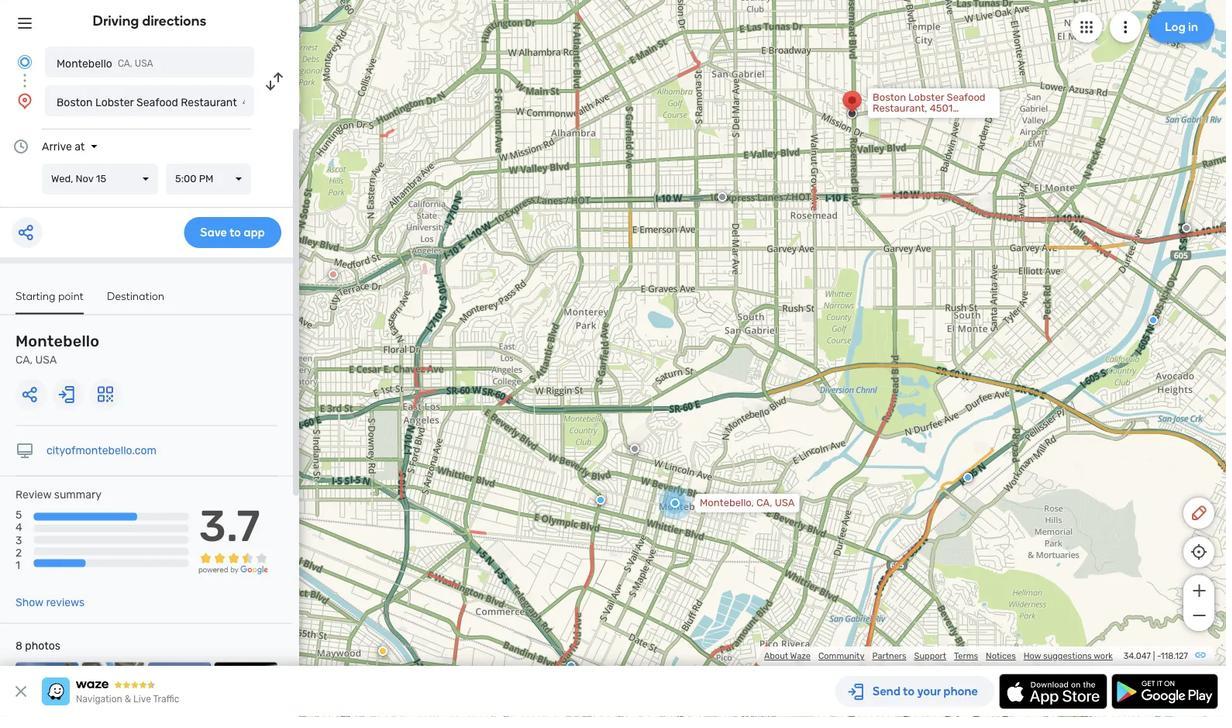 Task type: vqa. For each thing, say whether or not it's contained in the screenshot.
Zoom in image
yes



Task type: describe. For each thing, give the bounding box(es) containing it.
1 horizontal spatial usa
[[135, 58, 153, 69]]

image 2 of montebello, montebello image
[[82, 663, 145, 717]]

notices link
[[987, 651, 1017, 662]]

driving directions
[[93, 12, 207, 29]]

cityofmontebello.com link
[[47, 444, 157, 457]]

clock image
[[12, 137, 30, 156]]

5 4 3 2 1
[[16, 509, 22, 572]]

3
[[16, 534, 22, 547]]

5:00 pm list box
[[166, 164, 251, 195]]

montebello, ca, usa
[[700, 497, 795, 509]]

pencil image
[[1190, 504, 1209, 523]]

terms link
[[955, 651, 979, 662]]

reviews
[[46, 596, 85, 609]]

1 vertical spatial montebello
[[16, 332, 99, 351]]

1 vertical spatial montebello ca, usa
[[16, 332, 99, 366]]

computer image
[[16, 442, 34, 460]]

notices
[[987, 651, 1017, 662]]

destination
[[107, 289, 165, 302]]

boston lobster seafood restaurant
[[57, 96, 237, 109]]

0 vertical spatial ca,
[[118, 58, 132, 69]]

directions
[[142, 12, 207, 29]]

destination button
[[107, 289, 165, 313]]

-
[[1158, 651, 1162, 662]]

boston lobster seafood restaurant button
[[45, 85, 254, 116]]

1 vertical spatial police image
[[596, 496, 606, 505]]

traffic
[[153, 694, 179, 705]]

x image
[[12, 682, 30, 701]]

photos
[[25, 640, 60, 653]]

image 1 of montebello, montebello image
[[16, 663, 79, 717]]

arrive
[[42, 140, 72, 153]]

current location image
[[16, 53, 34, 71]]

navigation & live traffic
[[76, 694, 179, 705]]

0 vertical spatial police image
[[964, 473, 973, 482]]

2 horizontal spatial accident image
[[1183, 223, 1192, 233]]

lobster
[[95, 96, 134, 109]]

community link
[[819, 651, 865, 662]]

community
[[819, 651, 865, 662]]

zoom out image
[[1190, 606, 1209, 625]]

0 horizontal spatial usa
[[35, 354, 57, 366]]

5:00
[[175, 173, 197, 185]]

image 3 of montebello, montebello image
[[148, 663, 211, 717]]

work
[[1094, 651, 1114, 662]]

live
[[133, 694, 151, 705]]

support
[[915, 651, 947, 662]]

|
[[1154, 651, 1156, 662]]

suggestions
[[1044, 651, 1093, 662]]

cityofmontebello.com
[[47, 444, 157, 457]]

1 vertical spatial ca,
[[16, 354, 33, 366]]

starting point
[[16, 289, 84, 302]]

wed, nov 15
[[51, 173, 106, 185]]

2 vertical spatial usa
[[775, 497, 795, 509]]

8 photos
[[16, 640, 60, 653]]

starting point button
[[16, 289, 84, 314]]

about waze link
[[765, 651, 811, 662]]

hazard image
[[378, 647, 388, 656]]



Task type: locate. For each thing, give the bounding box(es) containing it.
&
[[125, 694, 131, 705]]

how
[[1024, 651, 1042, 662]]

seafood
[[136, 96, 178, 109]]

0 vertical spatial usa
[[135, 58, 153, 69]]

2 vertical spatial accident image
[[631, 444, 640, 454]]

police image
[[964, 473, 973, 482], [596, 496, 606, 505]]

1 vertical spatial accident image
[[1183, 223, 1192, 233]]

at
[[75, 140, 85, 153]]

nov
[[76, 173, 94, 185]]

accident image
[[718, 192, 727, 202], [1183, 223, 1192, 233], [631, 444, 640, 454]]

police image
[[1149, 316, 1159, 325], [567, 662, 576, 671]]

montebello up boston
[[57, 57, 112, 70]]

1 vertical spatial usa
[[35, 354, 57, 366]]

terms
[[955, 651, 979, 662]]

usa right montebello,
[[775, 497, 795, 509]]

2 horizontal spatial ca,
[[757, 497, 773, 509]]

0 horizontal spatial accident image
[[631, 444, 640, 454]]

waze
[[791, 651, 811, 662]]

boston
[[57, 96, 93, 109]]

34.047 | -118.127
[[1124, 651, 1189, 662]]

4
[[16, 521, 22, 534]]

1 horizontal spatial accident image
[[718, 192, 727, 202]]

review summary
[[16, 489, 102, 501]]

driving
[[93, 12, 139, 29]]

15
[[96, 173, 106, 185]]

road closed image
[[329, 270, 338, 279]]

montebello,
[[700, 497, 755, 509]]

montebello ca, usa
[[57, 57, 153, 70], [16, 332, 99, 366]]

1
[[16, 559, 20, 572]]

support link
[[915, 651, 947, 662]]

navigation
[[76, 694, 122, 705]]

1 horizontal spatial police image
[[964, 473, 973, 482]]

ca, right montebello,
[[757, 497, 773, 509]]

3.7
[[199, 500, 260, 552]]

usa up boston lobster seafood restaurant button
[[135, 58, 153, 69]]

wed,
[[51, 173, 73, 185]]

0 vertical spatial montebello
[[57, 57, 112, 70]]

location image
[[16, 92, 34, 110]]

usa
[[135, 58, 153, 69], [35, 354, 57, 366], [775, 497, 795, 509]]

ca, up lobster
[[118, 58, 132, 69]]

wed, nov 15 list box
[[42, 164, 158, 195]]

point
[[58, 289, 84, 302]]

5
[[16, 509, 22, 522]]

0 horizontal spatial ca,
[[16, 354, 33, 366]]

restaurant
[[181, 96, 237, 109]]

0 vertical spatial montebello ca, usa
[[57, 57, 153, 70]]

1 vertical spatial police image
[[567, 662, 576, 671]]

montebello ca, usa down starting point 'button'
[[16, 332, 99, 366]]

2 vertical spatial ca,
[[757, 497, 773, 509]]

starting
[[16, 289, 55, 302]]

montebello
[[57, 57, 112, 70], [16, 332, 99, 351]]

34.047
[[1124, 651, 1152, 662]]

summary
[[54, 489, 102, 501]]

0 horizontal spatial police image
[[596, 496, 606, 505]]

0 vertical spatial police image
[[1149, 316, 1159, 325]]

usa down starting point 'button'
[[35, 354, 57, 366]]

how suggestions work link
[[1024, 651, 1114, 662]]

show reviews
[[16, 596, 85, 609]]

1 horizontal spatial police image
[[1149, 316, 1159, 325]]

ca, down starting point 'button'
[[16, 354, 33, 366]]

1 horizontal spatial ca,
[[118, 58, 132, 69]]

show
[[16, 596, 43, 609]]

2 horizontal spatial usa
[[775, 497, 795, 509]]

8
[[16, 640, 22, 653]]

partners link
[[873, 651, 907, 662]]

118.127
[[1162, 651, 1189, 662]]

ca,
[[118, 58, 132, 69], [16, 354, 33, 366], [757, 497, 773, 509]]

arrive at
[[42, 140, 85, 153]]

0 vertical spatial accident image
[[718, 192, 727, 202]]

montebello ca, usa up lobster
[[57, 57, 153, 70]]

image 4 of montebello, montebello image
[[214, 663, 278, 717]]

5:00 pm
[[175, 173, 214, 185]]

montebello down starting point 'button'
[[16, 332, 99, 351]]

about waze community partners support terms notices how suggestions work
[[765, 651, 1114, 662]]

pm
[[199, 173, 214, 185]]

about
[[765, 651, 789, 662]]

zoom in image
[[1190, 582, 1209, 600]]

partners
[[873, 651, 907, 662]]

review
[[16, 489, 51, 501]]

link image
[[1195, 649, 1208, 662]]

0 horizontal spatial police image
[[567, 662, 576, 671]]

2
[[16, 546, 22, 559]]



